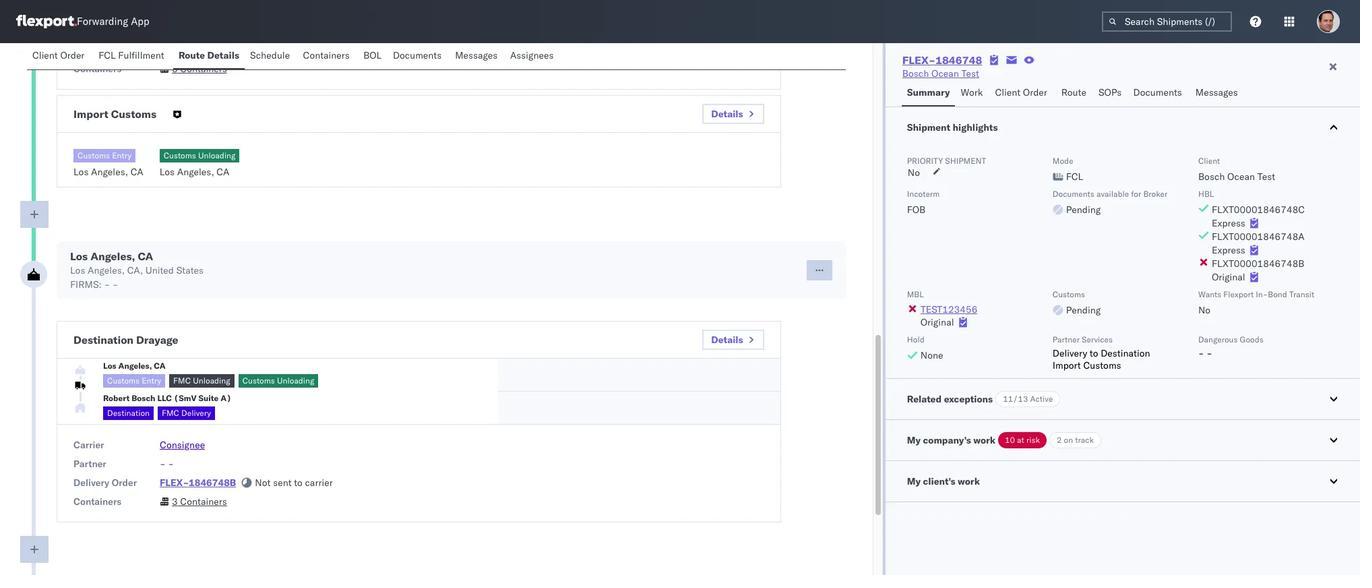 Task type: vqa. For each thing, say whether or not it's contained in the screenshot.
third Air from the top
no



Task type: describe. For each thing, give the bounding box(es) containing it.
shipment highlights button
[[886, 107, 1361, 148]]

0 vertical spatial ocean
[[932, 67, 960, 80]]

sops
[[1099, 86, 1122, 98]]

1 horizontal spatial messages
[[1196, 86, 1239, 98]]

1 vertical spatial original
[[921, 316, 955, 328]]

none
[[921, 349, 944, 361]]

los angeles, ca
[[103, 360, 166, 371]]

10
[[1006, 435, 1016, 445]]

bol
[[364, 49, 382, 61]]

fmc delivery
[[162, 408, 211, 418]]

not
[[255, 477, 271, 489]]

client's
[[924, 475, 956, 488]]

containers down delivery order
[[74, 496, 122, 508]]

flex-1846748
[[903, 53, 983, 67]]

not sent to carrier
[[255, 477, 333, 489]]

carrier
[[305, 477, 333, 489]]

bol button
[[358, 43, 388, 69]]

company's
[[924, 434, 972, 446]]

customs entry los angeles, ca
[[74, 150, 143, 178]]

risk
[[1027, 435, 1041, 445]]

ca inside customs unloading los angeles, ca
[[217, 166, 230, 178]]

details inside button
[[207, 49, 239, 61]]

customs inside partner services delivery to destination import customs
[[1084, 359, 1122, 372]]

no inside 'wants flexport in-bond transit no'
[[1199, 304, 1211, 316]]

destination for destination
[[107, 408, 150, 418]]

my client's work button
[[886, 461, 1361, 502]]

2 vertical spatial order
[[112, 477, 137, 489]]

order for the leftmost client order button
[[60, 49, 85, 61]]

1 horizontal spatial delivery
[[181, 408, 211, 418]]

schedule button
[[245, 43, 298, 69]]

order for client order button to the bottom
[[1024, 86, 1048, 98]]

dangerous
[[1199, 334, 1238, 345]]

line
[[264, 44, 282, 56]]

angeles, inside the customs entry los angeles, ca
[[91, 166, 128, 178]]

partner for partner services delivery to destination import customs
[[1053, 334, 1080, 345]]

entry for customs entry los angeles, ca
[[112, 150, 132, 160]]

1 vertical spatial client order button
[[990, 80, 1057, 107]]

active
[[1031, 394, 1054, 404]]

work button
[[956, 80, 990, 107]]

summary
[[908, 86, 951, 98]]

documents available for broker
[[1053, 189, 1168, 199]]

forwarding app link
[[16, 15, 149, 28]]

11/13
[[1004, 394, 1029, 404]]

import customs
[[74, 107, 157, 121]]

bosch ocean test
[[903, 67, 980, 80]]

pending for customs
[[1067, 304, 1101, 316]]

llc
[[157, 393, 172, 403]]

fcl fulfillment button
[[93, 43, 173, 69]]

dangerous goods - -
[[1199, 334, 1264, 359]]

related exceptions
[[908, 393, 993, 405]]

1846748
[[936, 53, 983, 67]]

1 vertical spatial to
[[294, 477, 303, 489]]

ca inside the customs entry los angeles, ca
[[131, 166, 143, 178]]

app
[[131, 15, 149, 28]]

1 3 containers from the top
[[172, 63, 227, 75]]

route button
[[1057, 80, 1094, 107]]

shipment highlights
[[908, 121, 998, 134]]

delivery order
[[74, 477, 137, 489]]

my client's work
[[908, 475, 980, 488]]

1 horizontal spatial documents button
[[1129, 80, 1191, 107]]

1846748b
[[189, 477, 236, 489]]

2 3 containers from the top
[[172, 496, 227, 508]]

pending for documents available for broker
[[1067, 204, 1101, 216]]

unloading for customs unloading
[[277, 375, 315, 385]]

sent
[[273, 477, 292, 489]]

flxt00001846748c
[[1212, 204, 1306, 216]]

customs for customs
[[1053, 289, 1086, 299]]

client order for client order button to the bottom
[[996, 86, 1048, 98]]

customs unloading los angeles, ca
[[160, 150, 236, 178]]

forwarding app
[[77, 15, 149, 28]]

flxt tpeb commercial line
[[160, 44, 282, 56]]

exceptions
[[945, 393, 993, 405]]

my company's work
[[908, 434, 996, 446]]

route for route
[[1062, 86, 1087, 98]]

flxt00001846748b
[[1212, 258, 1305, 270]]

my for my client's work
[[908, 475, 921, 488]]

2 vertical spatial delivery
[[74, 477, 109, 489]]

tpeb
[[185, 44, 208, 56]]

transit
[[1290, 289, 1315, 299]]

client bosch ocean test incoterm fob
[[908, 156, 1276, 216]]

express for flxt00001846748c
[[1212, 217, 1246, 229]]

priority
[[908, 156, 944, 166]]

route details
[[179, 49, 239, 61]]

customs for customs unloading
[[243, 375, 275, 385]]

los inside customs unloading los angeles, ca
[[160, 166, 175, 178]]

flexport
[[1224, 289, 1254, 299]]

commercial
[[210, 44, 261, 56]]

work for my client's work
[[958, 475, 980, 488]]

0 horizontal spatial client order button
[[27, 43, 93, 69]]

1 vertical spatial messages button
[[1191, 80, 1246, 107]]

for
[[1132, 189, 1142, 199]]

consignee
[[160, 439, 205, 451]]

client order for the leftmost client order button
[[32, 49, 85, 61]]

track
[[1076, 435, 1094, 445]]

flxt00001846748a
[[1212, 231, 1305, 243]]

containers down flex-1846748b
[[180, 496, 227, 508]]

related
[[908, 393, 942, 405]]

fcl fulfillment
[[99, 49, 164, 61]]

customs for customs entry los angeles, ca
[[78, 150, 110, 160]]

route details button
[[173, 43, 245, 69]]

0 horizontal spatial messages button
[[450, 43, 505, 69]]

flxt tpeb commercial line link
[[160, 44, 282, 56]]

forwarding
[[77, 15, 128, 28]]

customs unloading
[[243, 375, 315, 385]]

robert
[[103, 393, 130, 403]]

ca,
[[127, 264, 143, 276]]

highlights
[[953, 121, 998, 134]]

carrier for containers
[[74, 44, 104, 56]]

carrier for partner
[[74, 439, 104, 451]]

fcl for fcl fulfillment
[[99, 49, 116, 61]]

2 on track
[[1057, 435, 1094, 445]]

0 vertical spatial original
[[1212, 271, 1246, 283]]

flex-1846748b button
[[160, 477, 236, 489]]

assignees
[[510, 49, 554, 61]]

ca inside the los angeles, ca los angeles, ca, united states firms: - -
[[138, 250, 153, 263]]

in-
[[1257, 289, 1269, 299]]

at
[[1018, 435, 1025, 445]]

work
[[961, 86, 983, 98]]



Task type: locate. For each thing, give the bounding box(es) containing it.
services
[[1082, 334, 1113, 345]]

bosch inside the client bosch ocean test incoterm fob
[[1199, 171, 1226, 183]]

11/13 active
[[1004, 394, 1054, 404]]

delivery
[[1053, 347, 1088, 359], [181, 408, 211, 418], [74, 477, 109, 489]]

original down test123456
[[921, 316, 955, 328]]

mbl
[[908, 289, 924, 299]]

customs for customs entry
[[107, 375, 140, 385]]

2 3 from the top
[[172, 496, 178, 508]]

1 details button from the top
[[703, 104, 765, 124]]

1 horizontal spatial client order button
[[990, 80, 1057, 107]]

bosch up hbl
[[1199, 171, 1226, 183]]

1 horizontal spatial fcl
[[1067, 171, 1084, 183]]

fmc
[[173, 375, 191, 385], [162, 408, 179, 418]]

2 vertical spatial client
[[1199, 156, 1221, 166]]

states
[[176, 264, 204, 276]]

3
[[172, 63, 178, 75], [172, 496, 178, 508]]

documents right sops button
[[1134, 86, 1183, 98]]

0 vertical spatial messages button
[[450, 43, 505, 69]]

2 vertical spatial documents
[[1053, 189, 1095, 199]]

fcl inside button
[[99, 49, 116, 61]]

bosch for a)
[[132, 393, 155, 403]]

0 vertical spatial documents button
[[388, 43, 450, 69]]

unloading for fmc unloading
[[193, 375, 230, 385]]

destination inside partner services delivery to destination import customs
[[1101, 347, 1151, 359]]

united
[[145, 264, 174, 276]]

flex-1846748 link
[[903, 53, 983, 67]]

0 vertical spatial route
[[179, 49, 205, 61]]

fob
[[908, 204, 926, 216]]

0 vertical spatial to
[[1090, 347, 1099, 359]]

1 vertical spatial bosch
[[1199, 171, 1226, 183]]

client order right the 'work' button
[[996, 86, 1048, 98]]

my left 'client's' on the right bottom of the page
[[908, 475, 921, 488]]

2 horizontal spatial order
[[1024, 86, 1048, 98]]

customs inside the customs entry los angeles, ca
[[78, 150, 110, 160]]

documents right the bol button
[[393, 49, 442, 61]]

3 down flxt
[[172, 63, 178, 75]]

fmc up (smv
[[173, 375, 191, 385]]

0 vertical spatial work
[[974, 434, 996, 446]]

original up flexport
[[1212, 271, 1246, 283]]

order
[[60, 49, 85, 61], [1024, 86, 1048, 98], [112, 477, 137, 489]]

1 carrier from the top
[[74, 44, 104, 56]]

flex- for 1846748b
[[160, 477, 189, 489]]

suite
[[199, 393, 219, 403]]

1 vertical spatial delivery
[[181, 408, 211, 418]]

2 horizontal spatial documents
[[1134, 86, 1183, 98]]

0 horizontal spatial flex-
[[160, 477, 189, 489]]

0 horizontal spatial import
[[74, 107, 108, 121]]

pending
[[1067, 204, 1101, 216], [1067, 304, 1101, 316]]

0 vertical spatial client order
[[32, 49, 85, 61]]

client
[[32, 49, 58, 61], [996, 86, 1021, 98], [1199, 156, 1221, 166]]

customs
[[111, 107, 157, 121], [78, 150, 110, 160], [164, 150, 196, 160], [1053, 289, 1086, 299], [1084, 359, 1122, 372], [107, 375, 140, 385], [243, 375, 275, 385]]

entry down import customs
[[112, 150, 132, 160]]

pending up services
[[1067, 304, 1101, 316]]

0 vertical spatial fmc
[[173, 375, 191, 385]]

0 horizontal spatial documents button
[[388, 43, 450, 69]]

client order button
[[27, 43, 93, 69], [990, 80, 1057, 107]]

hold
[[908, 334, 925, 345]]

express up flxt00001846748a
[[1212, 217, 1246, 229]]

1 horizontal spatial entry
[[142, 375, 161, 385]]

0 vertical spatial client
[[32, 49, 58, 61]]

bosch ocean test link
[[903, 67, 980, 80]]

1 vertical spatial my
[[908, 475, 921, 488]]

1 vertical spatial carrier
[[74, 439, 104, 451]]

work right 'client's' on the right bottom of the page
[[958, 475, 980, 488]]

client order button right work
[[990, 80, 1057, 107]]

import up 'active'
[[1053, 359, 1082, 372]]

0 horizontal spatial to
[[294, 477, 303, 489]]

3 containers
[[172, 63, 227, 75], [172, 496, 227, 508]]

1 vertical spatial ocean
[[1228, 171, 1256, 183]]

2
[[1057, 435, 1062, 445]]

1 pending from the top
[[1067, 204, 1101, 216]]

0 vertical spatial destination
[[74, 333, 134, 347]]

containers
[[303, 49, 350, 61], [74, 63, 122, 75], [180, 63, 227, 75], [74, 496, 122, 508], [180, 496, 227, 508]]

1 horizontal spatial test
[[1258, 171, 1276, 183]]

flex- up bosch ocean test
[[903, 53, 936, 67]]

los inside the customs entry los angeles, ca
[[74, 166, 89, 178]]

1 vertical spatial client order
[[996, 86, 1048, 98]]

fmc for fmc delivery
[[162, 408, 179, 418]]

angeles, inside customs unloading los angeles, ca
[[177, 166, 214, 178]]

partner for partner
[[74, 458, 106, 470]]

1 vertical spatial entry
[[142, 375, 161, 385]]

partner up delivery order
[[74, 458, 106, 470]]

ocean inside the client bosch ocean test incoterm fob
[[1228, 171, 1256, 183]]

to right sent
[[294, 477, 303, 489]]

3 down flex-1846748b
[[172, 496, 178, 508]]

entry up llc
[[142, 375, 161, 385]]

1 horizontal spatial ocean
[[1228, 171, 1256, 183]]

documents down the mode
[[1053, 189, 1095, 199]]

original
[[1212, 271, 1246, 283], [921, 316, 955, 328]]

-
[[104, 279, 110, 291], [113, 279, 118, 291], [1199, 347, 1205, 359], [1207, 347, 1213, 359], [160, 458, 166, 470], [168, 458, 174, 470]]

unloading inside customs unloading los angeles, ca
[[198, 150, 236, 160]]

summary button
[[902, 80, 956, 107]]

2 horizontal spatial client
[[1199, 156, 1221, 166]]

0 horizontal spatial partner
[[74, 458, 106, 470]]

hbl
[[1199, 189, 1215, 199]]

2 details button from the top
[[703, 330, 765, 350]]

ocean up flxt00001846748c
[[1228, 171, 1256, 183]]

0 vertical spatial no
[[908, 167, 920, 179]]

my for my company's work
[[908, 434, 921, 446]]

carrier down forwarding app link
[[74, 44, 104, 56]]

flex- for 1846748
[[903, 53, 936, 67]]

test123456 button
[[921, 303, 978, 316]]

entry inside the customs entry los angeles, ca
[[112, 150, 132, 160]]

10 at risk
[[1006, 435, 1041, 445]]

documents button right 'bol'
[[388, 43, 450, 69]]

destination down robert
[[107, 408, 150, 418]]

broker
[[1144, 189, 1168, 199]]

2 carrier from the top
[[74, 439, 104, 451]]

partner left services
[[1053, 334, 1080, 345]]

fmc unloading
[[173, 375, 230, 385]]

priority shipment
[[908, 156, 987, 166]]

1 horizontal spatial client
[[996, 86, 1021, 98]]

a)
[[221, 393, 232, 403]]

0 vertical spatial carrier
[[74, 44, 104, 56]]

available
[[1097, 189, 1130, 199]]

1 my from the top
[[908, 434, 921, 446]]

- -
[[160, 458, 174, 470]]

1 horizontal spatial client order
[[996, 86, 1048, 98]]

0 horizontal spatial client
[[32, 49, 58, 61]]

my
[[908, 434, 921, 446], [908, 475, 921, 488]]

import up the customs entry los angeles, ca
[[74, 107, 108, 121]]

(smv
[[174, 393, 197, 403]]

route for route details
[[179, 49, 205, 61]]

0 vertical spatial details
[[207, 49, 239, 61]]

carrier up delivery order
[[74, 439, 104, 451]]

client down flexport. image
[[32, 49, 58, 61]]

2 vertical spatial destination
[[107, 408, 150, 418]]

1 vertical spatial documents button
[[1129, 80, 1191, 107]]

pending down documents available for broker
[[1067, 204, 1101, 216]]

1 horizontal spatial order
[[112, 477, 137, 489]]

client order down flexport. image
[[32, 49, 85, 61]]

0 horizontal spatial bosch
[[132, 393, 155, 403]]

containers left 'bol'
[[303, 49, 350, 61]]

no down priority
[[908, 167, 920, 179]]

client right the 'work' button
[[996, 86, 1021, 98]]

0 horizontal spatial order
[[60, 49, 85, 61]]

2 pending from the top
[[1067, 304, 1101, 316]]

customs entry
[[107, 375, 161, 385]]

1 vertical spatial client
[[996, 86, 1021, 98]]

1 vertical spatial no
[[1199, 304, 1211, 316]]

1 vertical spatial messages
[[1196, 86, 1239, 98]]

0 vertical spatial pending
[[1067, 204, 1101, 216]]

0 vertical spatial entry
[[112, 150, 132, 160]]

0 horizontal spatial fcl
[[99, 49, 116, 61]]

ocean down 'flex-1846748'
[[932, 67, 960, 80]]

unloading for customs unloading los angeles, ca
[[198, 150, 236, 160]]

documents
[[393, 49, 442, 61], [1134, 86, 1183, 98], [1053, 189, 1095, 199]]

partner inside partner services delivery to destination import customs
[[1053, 334, 1080, 345]]

1 vertical spatial flex-
[[160, 477, 189, 489]]

1 vertical spatial import
[[1053, 359, 1082, 372]]

0 horizontal spatial route
[[179, 49, 205, 61]]

details button
[[703, 104, 765, 124], [703, 330, 765, 350]]

flex- down - -
[[160, 477, 189, 489]]

client for the leftmost client order button
[[32, 49, 58, 61]]

1 vertical spatial route
[[1062, 86, 1087, 98]]

customs inside customs unloading los angeles, ca
[[164, 150, 196, 160]]

client order button down flexport. image
[[27, 43, 93, 69]]

express
[[1212, 217, 1246, 229], [1212, 244, 1246, 256]]

0 vertical spatial flex-
[[903, 53, 936, 67]]

work inside my client's work button
[[958, 475, 980, 488]]

destination
[[74, 333, 134, 347], [1101, 347, 1151, 359], [107, 408, 150, 418]]

fcl for fcl
[[1067, 171, 1084, 183]]

mode
[[1053, 156, 1074, 166]]

1 horizontal spatial flex-
[[903, 53, 936, 67]]

test down 1846748
[[962, 67, 980, 80]]

bosch
[[903, 67, 929, 80], [1199, 171, 1226, 183], [132, 393, 155, 403]]

assignees button
[[505, 43, 562, 69]]

bosch down customs entry
[[132, 393, 155, 403]]

0 horizontal spatial original
[[921, 316, 955, 328]]

3 containers down route details
[[172, 63, 227, 75]]

goods
[[1241, 334, 1264, 345]]

0 vertical spatial details button
[[703, 104, 765, 124]]

fmc for fmc unloading
[[173, 375, 191, 385]]

0 horizontal spatial messages
[[455, 49, 498, 61]]

fcl left "fulfillment"
[[99, 49, 116, 61]]

2 express from the top
[[1212, 244, 1246, 256]]

client for client order button to the bottom
[[996, 86, 1021, 98]]

0 vertical spatial order
[[60, 49, 85, 61]]

0 horizontal spatial no
[[908, 167, 920, 179]]

work left '10'
[[974, 434, 996, 446]]

no down 'wants'
[[1199, 304, 1211, 316]]

1 3 from the top
[[172, 63, 178, 75]]

documents button right sops
[[1129, 80, 1191, 107]]

1 vertical spatial work
[[958, 475, 980, 488]]

1 vertical spatial details
[[712, 108, 744, 120]]

1 vertical spatial fcl
[[1067, 171, 1084, 183]]

containers inside 'button'
[[303, 49, 350, 61]]

0 vertical spatial import
[[74, 107, 108, 121]]

robert bosch llc (smv suite a)
[[103, 393, 232, 403]]

1 horizontal spatial original
[[1212, 271, 1246, 283]]

test inside the client bosch ocean test incoterm fob
[[1258, 171, 1276, 183]]

customs for customs unloading los angeles, ca
[[164, 150, 196, 160]]

2 vertical spatial details
[[712, 334, 744, 346]]

containers down fcl fulfillment
[[74, 63, 122, 75]]

my left the company's
[[908, 434, 921, 446]]

0 horizontal spatial delivery
[[74, 477, 109, 489]]

ca
[[131, 166, 143, 178], [217, 166, 230, 178], [138, 250, 153, 263], [154, 360, 166, 371]]

containers down route details
[[180, 63, 227, 75]]

destination for destination drayage
[[74, 333, 134, 347]]

destination drayage
[[74, 333, 178, 347]]

3 containers down flex-1846748b button
[[172, 496, 227, 508]]

express up flxt00001846748b
[[1212, 244, 1246, 256]]

details
[[207, 49, 239, 61], [712, 108, 744, 120], [712, 334, 744, 346]]

0 horizontal spatial ocean
[[932, 67, 960, 80]]

0 vertical spatial test
[[962, 67, 980, 80]]

los angeles, ca los angeles, ca, united states firms: - -
[[70, 250, 204, 291]]

to inside partner services delivery to destination import customs
[[1090, 347, 1099, 359]]

client up hbl
[[1199, 156, 1221, 166]]

1 vertical spatial test
[[1258, 171, 1276, 183]]

0 horizontal spatial test
[[962, 67, 980, 80]]

on
[[1064, 435, 1074, 445]]

fcl down the mode
[[1067, 171, 1084, 183]]

to
[[1090, 347, 1099, 359], [294, 477, 303, 489]]

0 vertical spatial documents
[[393, 49, 442, 61]]

1 horizontal spatial import
[[1053, 359, 1082, 372]]

1 horizontal spatial messages button
[[1191, 80, 1246, 107]]

import inside partner services delivery to destination import customs
[[1053, 359, 1082, 372]]

carrier
[[74, 44, 104, 56], [74, 439, 104, 451]]

shipment
[[908, 121, 951, 134]]

delivery inside partner services delivery to destination import customs
[[1053, 347, 1088, 359]]

1 express from the top
[[1212, 217, 1246, 229]]

fmc down 'robert bosch llc (smv suite a)'
[[162, 408, 179, 418]]

test123456
[[921, 303, 978, 316]]

destination down services
[[1101, 347, 1151, 359]]

consignee link
[[160, 439, 205, 451]]

fulfillment
[[118, 49, 164, 61]]

entry for customs entry
[[142, 375, 161, 385]]

my inside button
[[908, 475, 921, 488]]

flex-1846748b
[[160, 477, 236, 489]]

work
[[974, 434, 996, 446], [958, 475, 980, 488]]

2 my from the top
[[908, 475, 921, 488]]

0 vertical spatial messages
[[455, 49, 498, 61]]

wants flexport in-bond transit no
[[1199, 289, 1315, 316]]

flexport. image
[[16, 15, 77, 28]]

1 vertical spatial fmc
[[162, 408, 179, 418]]

1 vertical spatial 3 containers
[[172, 496, 227, 508]]

bosch for fob
[[1199, 171, 1226, 183]]

0 vertical spatial partner
[[1053, 334, 1080, 345]]

to down services
[[1090, 347, 1099, 359]]

work for my company's work
[[974, 434, 996, 446]]

test up flxt00001846748c
[[1258, 171, 1276, 183]]

0 horizontal spatial documents
[[393, 49, 442, 61]]

1 horizontal spatial documents
[[1053, 189, 1095, 199]]

1 vertical spatial express
[[1212, 244, 1246, 256]]

2 horizontal spatial bosch
[[1199, 171, 1226, 183]]

wants
[[1199, 289, 1222, 299]]

0 vertical spatial express
[[1212, 217, 1246, 229]]

firms:
[[70, 279, 102, 291]]

1 vertical spatial destination
[[1101, 347, 1151, 359]]

1 horizontal spatial partner
[[1053, 334, 1080, 345]]

0 vertical spatial delivery
[[1053, 347, 1088, 359]]

client order
[[32, 49, 85, 61], [996, 86, 1048, 98]]

Search Shipments (/) text field
[[1103, 11, 1233, 32]]

1 vertical spatial documents
[[1134, 86, 1183, 98]]

0 vertical spatial bosch
[[903, 67, 929, 80]]

destination up los angeles, ca in the bottom of the page
[[74, 333, 134, 347]]

1 horizontal spatial bosch
[[903, 67, 929, 80]]

express for flxt00001846748a
[[1212, 244, 1246, 256]]

1 horizontal spatial to
[[1090, 347, 1099, 359]]

client inside the client bosch ocean test incoterm fob
[[1199, 156, 1221, 166]]

bosch up summary
[[903, 67, 929, 80]]

0 vertical spatial client order button
[[27, 43, 93, 69]]



